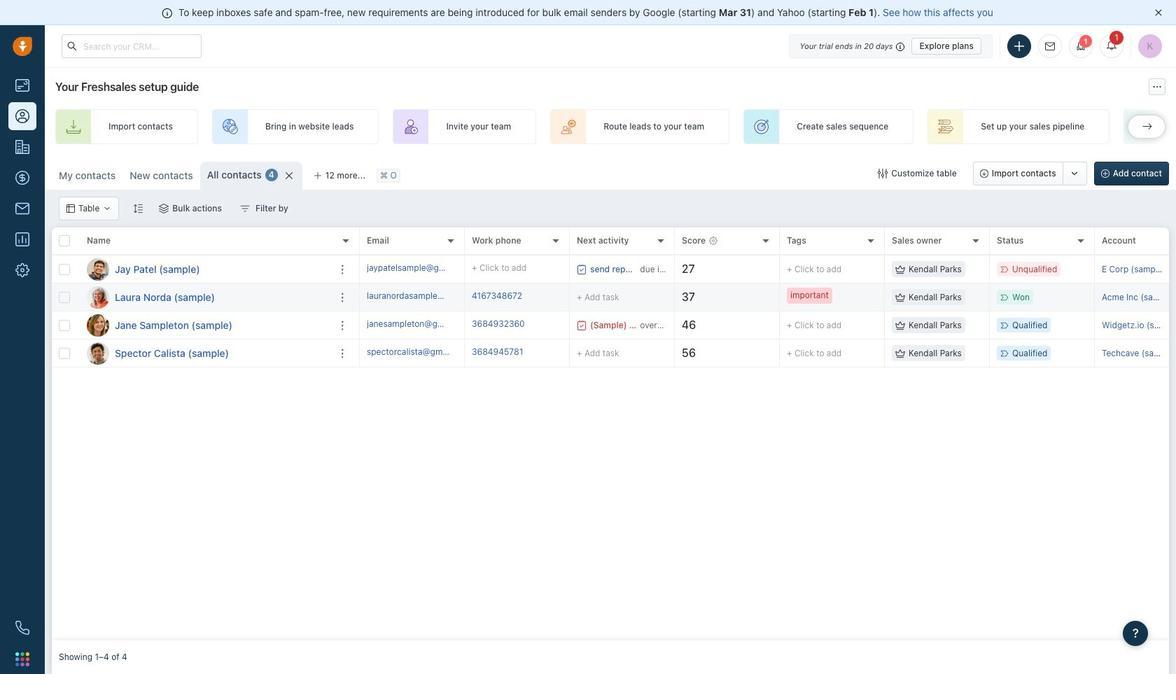 Task type: describe. For each thing, give the bounding box(es) containing it.
l image
[[87, 286, 109, 308]]

freshworks switcher image
[[15, 652, 29, 666]]

phone element
[[8, 614, 36, 642]]

2 j image from the top
[[87, 314, 109, 336]]

style_myh0__igzzd8unmi image
[[133, 203, 143, 213]]

1 row group from the left
[[52, 256, 360, 368]]

1 j image from the top
[[87, 258, 109, 280]]

send email image
[[1045, 42, 1055, 51]]



Task type: locate. For each thing, give the bounding box(es) containing it.
j image up l image
[[87, 258, 109, 280]]

column header
[[80, 228, 360, 256]]

phone image
[[15, 621, 29, 635]]

j image
[[87, 258, 109, 280], [87, 314, 109, 336]]

s image
[[87, 342, 109, 364]]

1 vertical spatial j image
[[87, 314, 109, 336]]

0 vertical spatial j image
[[87, 258, 109, 280]]

j image down l image
[[87, 314, 109, 336]]

2 row group from the left
[[360, 256, 1176, 368]]

group
[[973, 162, 1087, 186]]

container_wx8msf4aqz5i3rn1 image
[[240, 204, 250, 214], [67, 204, 75, 213], [577, 264, 587, 274], [895, 264, 905, 274], [577, 320, 587, 330], [895, 320, 905, 330], [895, 348, 905, 358]]

grid
[[52, 228, 1176, 641]]

row
[[52, 228, 360, 256]]

container_wx8msf4aqz5i3rn1 image
[[878, 169, 888, 179], [159, 204, 169, 214], [103, 204, 111, 213], [895, 292, 905, 302]]

Search your CRM... text field
[[62, 34, 202, 58]]

row group
[[52, 256, 360, 368], [360, 256, 1176, 368]]

close image
[[1155, 9, 1162, 16]]

press space to select this row. row
[[52, 256, 360, 284], [360, 256, 1176, 284], [52, 284, 360, 312], [360, 284, 1176, 312], [52, 312, 360, 340], [360, 312, 1176, 340], [52, 340, 360, 368], [360, 340, 1176, 368]]



Task type: vqa. For each thing, say whether or not it's contained in the screenshot.
row
yes



